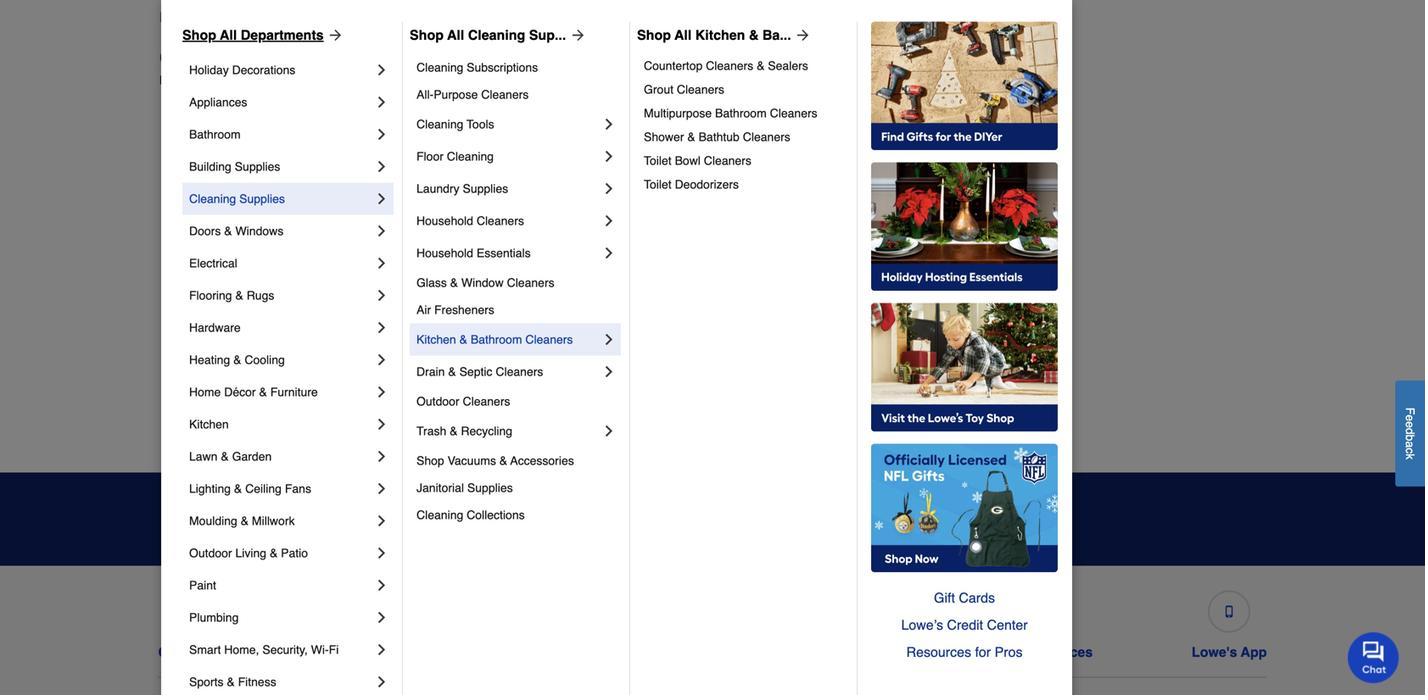 Task type: vqa. For each thing, say whether or not it's contained in the screenshot.
Toilet corresponding to Toilet Deodorizers
yes



Task type: locate. For each thing, give the bounding box(es) containing it.
cleaners up outdoor cleaners link
[[496, 365, 543, 379]]

outdoor cleaners link
[[417, 388, 618, 415]]

credit
[[947, 618, 984, 633], [605, 645, 644, 661]]

appliances
[[189, 95, 247, 109]]

inspiration
[[446, 500, 550, 523]]

lowe's
[[902, 618, 944, 633]]

1 vertical spatial gift
[[794, 645, 817, 661]]

cleaners down the air fresheners link
[[526, 333, 573, 347]]

2 east from the top
[[173, 331, 197, 344]]

cleaners down bathtub
[[704, 154, 752, 168]]

1 toilet from the top
[[644, 154, 672, 168]]

1 all from the left
[[220, 27, 237, 43]]

all up cleaning subscriptions
[[447, 27, 464, 43]]

all down store
[[220, 27, 237, 43]]

chevron right image for flooring & rugs
[[373, 287, 390, 304]]

flemington link
[[450, 125, 509, 142]]

arrow right image inside shop all departments link
[[324, 27, 344, 44]]

east brunswick
[[173, 297, 254, 310]]

holiday hosting essentials. image
[[872, 162, 1058, 291]]

cleaning up all-
[[417, 61, 464, 74]]

bathroom down appliances
[[189, 128, 241, 141]]

kitchen link
[[189, 409, 373, 441]]

2 horizontal spatial lowe's
[[1192, 645, 1238, 661]]

& right the sports
[[227, 676, 235, 689]]

supplies down hackettstown at the left of the page
[[463, 182, 508, 196]]

2 shop from the left
[[410, 27, 444, 43]]

cleaners up recycling
[[463, 395, 510, 409]]

1 horizontal spatial bathroom
[[471, 333, 522, 347]]

shop all departments
[[182, 27, 324, 43]]

& right glass
[[450, 276, 458, 290]]

1 horizontal spatial jersey
[[397, 9, 437, 25]]

0 vertical spatial center
[[987, 618, 1028, 633]]

outdoor living & patio
[[189, 547, 308, 560]]

1 vertical spatial cards
[[821, 645, 859, 661]]

a up k
[[1404, 442, 1418, 448]]

ceiling
[[245, 482, 282, 496]]

lowe's app link
[[1192, 584, 1267, 661]]

grout cleaners
[[644, 83, 725, 96]]

0 vertical spatial jersey
[[397, 9, 437, 25]]

chevron right image for household cleaners
[[601, 212, 618, 229]]

bathroom up drain & septic cleaners "link"
[[471, 333, 522, 347]]

0 horizontal spatial shop
[[182, 27, 216, 43]]

0 vertical spatial gift cards
[[934, 591, 995, 606]]

0 horizontal spatial cards
[[821, 645, 859, 661]]

0 vertical spatial outdoor
[[417, 395, 460, 409]]

cleaners inside grout cleaners link
[[677, 83, 725, 96]]

kitchen up countertop cleaners & sealers
[[696, 27, 745, 43]]

0 horizontal spatial arrow right image
[[324, 27, 344, 44]]

1 vertical spatial jersey
[[277, 73, 312, 87]]

0 horizontal spatial outdoor
[[189, 547, 232, 560]]

kitchen
[[696, 27, 745, 43], [417, 333, 456, 347], [189, 418, 229, 431]]

0 horizontal spatial new
[[250, 73, 273, 87]]

cleaning
[[468, 27, 526, 43], [417, 61, 464, 74], [417, 117, 464, 131], [447, 150, 494, 163], [189, 192, 236, 206], [417, 509, 464, 522]]

& right décor on the bottom left of the page
[[259, 386, 267, 399]]

tools
[[467, 117, 494, 131]]

find
[[160, 9, 188, 25]]

0 horizontal spatial credit
[[605, 645, 644, 661]]

city inside city directory lowe's stores in new jersey
[[160, 46, 198, 70]]

3 shop from the left
[[637, 27, 671, 43]]

woodbridge link
[[1003, 431, 1067, 448]]

cleaning down all-
[[417, 117, 464, 131]]

& left "ba..."
[[749, 27, 759, 43]]

k
[[1404, 454, 1418, 460]]

outdoor up trash
[[417, 395, 460, 409]]

0 horizontal spatial kitchen
[[189, 418, 229, 431]]

2 vertical spatial jersey
[[450, 331, 485, 344]]

visit the lowe's toy shop. image
[[872, 303, 1058, 432]]

trends
[[598, 500, 665, 523]]

2 household from the top
[[417, 246, 473, 260]]

cleaning collections
[[417, 509, 525, 522]]

dimensions image
[[1022, 606, 1033, 618]]

1 vertical spatial toilet
[[644, 178, 672, 191]]

0 horizontal spatial gift cards link
[[790, 584, 863, 661]]

supplies for building supplies
[[235, 160, 280, 173]]

home décor & furniture link
[[189, 376, 373, 409]]

kitchen down home
[[189, 418, 229, 431]]

supplies up inspiration
[[468, 482, 513, 495]]

jersey up shop all cleaning sup...
[[397, 9, 437, 25]]

& down fresheners
[[460, 333, 468, 347]]

mobile image
[[1224, 606, 1236, 618]]

1 horizontal spatial credit
[[947, 618, 984, 633]]

sports
[[189, 676, 224, 689]]

cleaners inside glass & window cleaners link
[[507, 276, 555, 290]]

chevron right image for electrical
[[373, 255, 390, 272]]

1 arrow right image from the left
[[324, 27, 344, 44]]

chevron right image for home décor & furniture
[[373, 384, 390, 401]]

arrow right image up holiday decorations link
[[324, 27, 344, 44]]

cleaners inside multipurpose bathroom cleaners link
[[770, 106, 818, 120]]

1 horizontal spatial new
[[366, 9, 393, 25]]

0 vertical spatial city
[[160, 46, 198, 70]]

household up glass
[[417, 246, 473, 260]]

chevron right image
[[601, 116, 618, 133], [373, 126, 390, 143], [373, 158, 390, 175], [601, 180, 618, 197], [373, 190, 390, 207], [601, 212, 618, 229], [373, 223, 390, 240], [601, 331, 618, 348], [373, 352, 390, 369], [373, 448, 390, 465], [373, 481, 390, 498], [373, 513, 390, 530], [373, 577, 390, 594], [373, 674, 390, 691]]

shop all departments link
[[182, 25, 344, 45]]

lumberton
[[450, 398, 507, 412]]

lowe's app
[[1192, 645, 1267, 661]]

a right find
[[192, 9, 200, 25]]

deals, inspiration and trends we've got ideas to share.
[[381, 500, 665, 540]]

1 vertical spatial household
[[417, 246, 473, 260]]

chevron right image for paint
[[373, 577, 390, 594]]

0 vertical spatial a
[[192, 9, 200, 25]]

building supplies
[[189, 160, 280, 173]]

1 horizontal spatial lowe's
[[556, 645, 601, 661]]

officially licensed n f l gifts. shop now. image
[[872, 444, 1058, 573]]

1 horizontal spatial arrow right image
[[566, 27, 587, 44]]

1 vertical spatial center
[[648, 645, 691, 661]]

jersey down fresheners
[[450, 331, 485, 344]]

lowe's for lowe's credit center
[[556, 645, 601, 661]]

shop vacuums & accessories link
[[417, 448, 618, 475]]

customer care image
[[211, 606, 223, 618]]

directory
[[204, 46, 293, 70]]

supplies up windows
[[239, 192, 285, 206]]

1 horizontal spatial shop
[[410, 27, 444, 43]]

0 vertical spatial household
[[417, 214, 473, 228]]

chevron right image for moulding & millwork
[[373, 513, 390, 530]]

chevron right image for outdoor living & patio
[[373, 545, 390, 562]]

2 horizontal spatial all
[[675, 27, 692, 43]]

holiday decorations link
[[189, 54, 373, 86]]

all up the countertop
[[675, 27, 692, 43]]

cleaning supplies link
[[189, 183, 373, 215]]

1 vertical spatial east
[[173, 331, 197, 344]]

supplies for laundry supplies
[[463, 182, 508, 196]]

0 horizontal spatial center
[[648, 645, 691, 661]]

0 horizontal spatial city
[[160, 46, 198, 70]]

d
[[1404, 428, 1418, 435]]

e up "d" on the right bottom of page
[[1404, 415, 1418, 422]]

2 toilet from the top
[[644, 178, 672, 191]]

bathroom up 'shower & bathtub cleaners' link
[[715, 106, 767, 120]]

shop up the countertop
[[637, 27, 671, 43]]

2 horizontal spatial bathroom
[[715, 106, 767, 120]]

installation services
[[962, 645, 1093, 661]]

deptford link
[[173, 261, 219, 278]]

glass
[[417, 276, 447, 290]]

0 horizontal spatial jersey
[[277, 73, 312, 87]]

chevron right image for bathroom
[[373, 126, 390, 143]]

supplies up cleaning supplies
[[235, 160, 280, 173]]

holiday
[[189, 63, 229, 77]]

chevron right image for smart home, security, wi-fi
[[373, 642, 390, 659]]

1 horizontal spatial a
[[1404, 442, 1418, 448]]

toilet down toilet bowl cleaners
[[644, 178, 672, 191]]

b
[[1404, 435, 1418, 442]]

credit for lowe's
[[605, 645, 644, 661]]

3 all from the left
[[675, 27, 692, 43]]

chevron right image for hardware
[[373, 319, 390, 336]]

contact us & faq
[[158, 645, 275, 661]]

0 horizontal spatial lowe's
[[160, 73, 196, 87]]

arrow right image
[[324, 27, 344, 44], [566, 27, 587, 44]]

cleaners down subscriptions
[[481, 88, 529, 101]]

lowe's for lowe's app
[[1192, 645, 1238, 661]]

1 horizontal spatial gift cards
[[934, 591, 995, 606]]

janitorial supplies link
[[417, 475, 618, 502]]

city down find
[[160, 46, 198, 70]]

outdoor for outdoor cleaners
[[417, 395, 460, 409]]

cleaners inside countertop cleaners & sealers link
[[706, 59, 754, 72]]

f e e d b a c k
[[1404, 408, 1418, 460]]

cleaners up multipurpose
[[677, 83, 725, 96]]

& right trash
[[450, 425, 458, 438]]

supplies inside 'cleaning supplies' link
[[239, 192, 285, 206]]

1 vertical spatial outdoor
[[189, 547, 232, 560]]

chevron right image for plumbing
[[373, 610, 390, 627]]

home
[[189, 386, 221, 399]]

a inside "button"
[[1404, 442, 1418, 448]]

bayonne link
[[173, 125, 220, 142]]

woodbridge
[[1003, 432, 1067, 446]]

voorhees
[[1003, 398, 1053, 412]]

& right the 'drain'
[[448, 365, 456, 379]]

& left ceiling
[[234, 482, 242, 496]]

cleaners
[[706, 59, 754, 72], [677, 83, 725, 96], [481, 88, 529, 101], [770, 106, 818, 120], [743, 130, 791, 144], [704, 154, 752, 168], [477, 214, 524, 228], [507, 276, 555, 290], [526, 333, 573, 347], [496, 365, 543, 379], [463, 395, 510, 409]]

shop for shop all cleaning sup...
[[410, 27, 444, 43]]

cleaning for collections
[[417, 509, 464, 522]]

& right us
[[234, 645, 244, 661]]

1 east from the top
[[173, 297, 197, 310]]

app
[[1241, 645, 1267, 661]]

2 arrow right image from the left
[[566, 27, 587, 44]]

toilet for toilet deodorizers
[[644, 178, 672, 191]]

chevron right image
[[373, 61, 390, 78], [373, 94, 390, 111], [601, 148, 618, 165], [601, 245, 618, 262], [373, 255, 390, 272], [373, 287, 390, 304], [373, 319, 390, 336], [601, 364, 618, 381], [373, 384, 390, 401], [373, 416, 390, 433], [601, 423, 618, 440], [373, 545, 390, 562], [373, 610, 390, 627], [373, 642, 390, 659]]

1 horizontal spatial outdoor
[[417, 395, 460, 409]]

e up b
[[1404, 422, 1418, 428]]

outdoor cleaners
[[417, 395, 510, 409]]

credit for lowe's
[[947, 618, 984, 633]]

0 vertical spatial new
[[366, 9, 393, 25]]

air fresheners link
[[417, 297, 618, 324]]

east up heating on the left
[[173, 331, 197, 344]]

shop down find a store
[[182, 27, 216, 43]]

furniture
[[270, 386, 318, 399]]

city down the air fresheners link
[[488, 331, 509, 344]]

vacuums
[[448, 454, 496, 468]]

toilet for toilet bowl cleaners
[[644, 154, 672, 168]]

chevron right image for drain & septic cleaners
[[601, 364, 618, 381]]

supplies inside building supplies link
[[235, 160, 280, 173]]

1 horizontal spatial kitchen
[[417, 333, 456, 347]]

1 vertical spatial kitchen
[[417, 333, 456, 347]]

1 vertical spatial credit
[[605, 645, 644, 661]]

east
[[173, 297, 197, 310], [173, 331, 197, 344]]

moulding & millwork link
[[189, 505, 373, 538]]

order
[[374, 645, 411, 661]]

0 horizontal spatial all
[[220, 27, 237, 43]]

doors & windows link
[[189, 215, 373, 247]]

2 horizontal spatial shop
[[637, 27, 671, 43]]

2 all from the left
[[447, 27, 464, 43]]

chevron right image for heating & cooling
[[373, 352, 390, 369]]

0 horizontal spatial gift cards
[[794, 645, 859, 661]]

& left sealers
[[757, 59, 765, 72]]

chevron right image for sports & fitness
[[373, 674, 390, 691]]

2 horizontal spatial jersey
[[450, 331, 485, 344]]

find a store link
[[160, 7, 238, 27]]

all-
[[417, 88, 434, 101]]

east down deptford link
[[173, 297, 197, 310]]

hamilton link
[[450, 193, 497, 210]]

1 shop from the left
[[182, 27, 216, 43]]

1 vertical spatial gift cards
[[794, 645, 859, 661]]

1 household from the top
[[417, 214, 473, 228]]

1 vertical spatial bathroom
[[189, 128, 241, 141]]

kitchen down air
[[417, 333, 456, 347]]

supplies inside laundry supplies link
[[463, 182, 508, 196]]

new inside button
[[366, 9, 393, 25]]

0 vertical spatial toilet
[[644, 154, 672, 168]]

cleaners up maple shade
[[743, 130, 791, 144]]

cleaners inside drain & septic cleaners "link"
[[496, 365, 543, 379]]

shower & bathtub cleaners link
[[644, 125, 845, 149]]

1 horizontal spatial city
[[488, 331, 509, 344]]

0 vertical spatial gift
[[934, 591, 955, 606]]

holiday decorations
[[189, 63, 296, 77]]

2 vertical spatial kitchen
[[189, 418, 229, 431]]

lawn & garden link
[[189, 441, 373, 473]]

maple shade link
[[726, 159, 796, 176]]

cleaning down building
[[189, 192, 236, 206]]

1 vertical spatial new
[[250, 73, 273, 87]]

cleaners up grout cleaners link on the top of page
[[706, 59, 754, 72]]

outdoor down moulding
[[189, 547, 232, 560]]

east for east rutherford
[[173, 331, 197, 344]]

cleaners up essentials
[[477, 214, 524, 228]]

1 vertical spatial a
[[1404, 442, 1418, 448]]

e
[[1404, 415, 1418, 422], [1404, 422, 1418, 428]]

supplies inside janitorial supplies 'link'
[[468, 482, 513, 495]]

cleaning down janitorial
[[417, 509, 464, 522]]

household essentials link
[[417, 237, 601, 269]]

piscataway link
[[1003, 125, 1063, 142]]

center
[[987, 618, 1028, 633], [648, 645, 691, 661]]

gift cards
[[934, 591, 995, 606], [794, 645, 859, 661]]

cleaners up the air fresheners link
[[507, 276, 555, 290]]

cleaning for subscriptions
[[417, 61, 464, 74]]

0 horizontal spatial a
[[192, 9, 200, 25]]

arrow right image inside shop all cleaning sup... link
[[566, 27, 587, 44]]

manchester link
[[726, 125, 788, 142]]

arrow right image up cleaning subscriptions link
[[566, 27, 587, 44]]

cleaners up manchester link
[[770, 106, 818, 120]]

cleaners inside the all-purpose cleaners link
[[481, 88, 529, 101]]

1 horizontal spatial all
[[447, 27, 464, 43]]

heating & cooling
[[189, 353, 285, 367]]

purpose
[[434, 88, 478, 101]]

0 vertical spatial cards
[[959, 591, 995, 606]]

to
[[615, 526, 626, 540]]

0 vertical spatial credit
[[947, 618, 984, 633]]

shop all cleaning sup... link
[[410, 25, 587, 45]]

0 vertical spatial east
[[173, 297, 197, 310]]

lawnside link
[[450, 363, 500, 380]]

toilet down shower
[[644, 154, 672, 168]]

2 horizontal spatial kitchen
[[696, 27, 745, 43]]

toms river
[[1003, 297, 1062, 310]]

grout cleaners link
[[644, 78, 845, 101]]

installation services link
[[962, 584, 1093, 661]]

glass & window cleaners link
[[417, 269, 618, 297]]

shop for shop all departments
[[182, 27, 216, 43]]

cleaners inside outdoor cleaners link
[[463, 395, 510, 409]]

howell
[[450, 297, 485, 310]]

lowe's credit center link
[[872, 612, 1058, 639]]

shop down new jersey
[[410, 27, 444, 43]]

cleaning down flemington
[[447, 150, 494, 163]]

1 horizontal spatial center
[[987, 618, 1028, 633]]

rio grande
[[1003, 195, 1064, 208]]

jersey down departments
[[277, 73, 312, 87]]

recycling
[[461, 425, 513, 438]]

services
[[1037, 645, 1093, 661]]

rio grande link
[[1003, 193, 1064, 210]]

2 e from the top
[[1404, 422, 1418, 428]]

household down the laundry
[[417, 214, 473, 228]]



Task type: describe. For each thing, give the bounding box(es) containing it.
ba...
[[763, 27, 791, 43]]

eatontown link
[[173, 363, 229, 380]]

appliances link
[[189, 86, 373, 118]]

shop for shop all kitchen & ba...
[[637, 27, 671, 43]]

kitchen for kitchen & bathroom cleaners
[[417, 333, 456, 347]]

supplies for janitorial supplies
[[468, 482, 513, 495]]

laundry supplies
[[417, 182, 508, 196]]

shade
[[762, 161, 796, 174]]

jersey inside new jersey button
[[397, 9, 437, 25]]

chevron right image for lawn & garden
[[373, 448, 390, 465]]

trash
[[417, 425, 447, 438]]

rugs
[[247, 289, 274, 302]]

supplies for cleaning supplies
[[239, 192, 285, 206]]

chat invite button image
[[1348, 632, 1400, 684]]

outdoor for outdoor living & patio
[[189, 547, 232, 560]]

status
[[415, 645, 456, 661]]

countertop
[[644, 59, 703, 72]]

center for lowe's credit center
[[648, 645, 691, 661]]

order status link
[[374, 584, 456, 661]]

septic
[[460, 365, 493, 379]]

stores
[[199, 73, 234, 87]]

& left the rugs
[[235, 289, 243, 302]]

chevron right image for lighting & ceiling fans
[[373, 481, 390, 498]]

flemington
[[450, 127, 509, 140]]

janitorial supplies
[[417, 482, 513, 495]]

glass & window cleaners
[[417, 276, 555, 290]]

chevron right image for doors & windows
[[373, 223, 390, 240]]

deals,
[[381, 500, 441, 523]]

maple
[[726, 161, 759, 174]]

store
[[203, 9, 238, 25]]

lawn
[[189, 450, 218, 464]]

& up bowl
[[688, 130, 696, 144]]

contact us & faq link
[[158, 584, 275, 661]]

lowe's inside city directory lowe's stores in new jersey
[[160, 73, 196, 87]]

building
[[189, 160, 232, 173]]

cleaners inside household cleaners link
[[477, 214, 524, 228]]

& inside "link"
[[448, 365, 456, 379]]

sign up form
[[685, 497, 1045, 543]]

chevron right image for laundry supplies
[[601, 180, 618, 197]]

heating
[[189, 353, 230, 367]]

cleaners inside 'shower & bathtub cleaners' link
[[743, 130, 791, 144]]

household for household cleaners
[[417, 214, 473, 228]]

lowe's credit center
[[556, 645, 691, 661]]

home décor & furniture
[[189, 386, 318, 399]]

city directory lowe's stores in new jersey
[[160, 46, 312, 87]]

got
[[560, 526, 578, 540]]

0 vertical spatial kitchen
[[696, 27, 745, 43]]

0 horizontal spatial gift
[[794, 645, 817, 661]]

toilet bowl cleaners
[[644, 154, 752, 168]]

butler
[[173, 195, 204, 208]]

chevron right image for kitchen & bathroom cleaners
[[601, 331, 618, 348]]

east for east brunswick
[[173, 297, 197, 310]]

turnersville
[[1003, 331, 1064, 344]]

sicklerville
[[1003, 263, 1059, 276]]

all for cleaning
[[447, 27, 464, 43]]

sealers
[[768, 59, 809, 72]]

hamilton
[[450, 195, 497, 208]]

& left millwork
[[241, 515, 249, 528]]

maple shade
[[726, 161, 796, 174]]

window
[[462, 276, 504, 290]]

toilet bowl cleaners link
[[644, 149, 845, 173]]

1 horizontal spatial gift cards link
[[872, 585, 1058, 612]]

bathroom link
[[189, 118, 373, 151]]

décor
[[224, 386, 256, 399]]

all for departments
[[220, 27, 237, 43]]

jersey inside city directory lowe's stores in new jersey
[[277, 73, 312, 87]]

drain & septic cleaners
[[417, 365, 543, 379]]

& right doors
[[224, 224, 232, 238]]

cleaning up subscriptions
[[468, 27, 526, 43]]

multipurpose bathroom cleaners
[[644, 106, 818, 120]]

bayonne
[[173, 127, 220, 140]]

smart home, security, wi-fi link
[[189, 634, 373, 667]]

installation
[[962, 645, 1034, 661]]

all for kitchen
[[675, 27, 692, 43]]

chevron right image for holiday decorations
[[373, 61, 390, 78]]

fitness
[[238, 676, 276, 689]]

kitchen & bathroom cleaners
[[417, 333, 573, 347]]

flooring
[[189, 289, 232, 302]]

sports & fitness
[[189, 676, 276, 689]]

find gifts for the diyer. image
[[872, 22, 1058, 151]]

delran link
[[173, 227, 208, 244]]

hackettstown
[[450, 161, 521, 174]]

center for lowe's credit center
[[987, 618, 1028, 633]]

chevron right image for cleaning tools
[[601, 116, 618, 133]]

garden
[[232, 450, 272, 464]]

lighting & ceiling fans
[[189, 482, 311, 496]]

river
[[1035, 297, 1062, 310]]

shop
[[417, 454, 444, 468]]

chevron right image for floor cleaning
[[601, 148, 618, 165]]

cleaners inside "toilet bowl cleaners" link
[[704, 154, 752, 168]]

manchester
[[726, 127, 788, 140]]

pros
[[995, 645, 1023, 661]]

cleaning subscriptions link
[[417, 54, 618, 81]]

household for household essentials
[[417, 246, 473, 260]]

chevron right image for kitchen
[[373, 416, 390, 433]]

decorations
[[232, 63, 296, 77]]

trash & recycling link
[[417, 415, 601, 448]]

windows
[[235, 224, 284, 238]]

paint
[[189, 579, 216, 593]]

sewell
[[1003, 229, 1038, 242]]

1 horizontal spatial gift
[[934, 591, 955, 606]]

home,
[[224, 644, 259, 657]]

all-purpose cleaners
[[417, 88, 529, 101]]

chevron right image for appliances
[[373, 94, 390, 111]]

moulding & millwork
[[189, 515, 295, 528]]

cleaning for supplies
[[189, 192, 236, 206]]

cleaners inside kitchen & bathroom cleaners link
[[526, 333, 573, 347]]

chevron right image for cleaning supplies
[[373, 190, 390, 207]]

2 vertical spatial bathroom
[[471, 333, 522, 347]]

arrow right image for shop all departments
[[324, 27, 344, 44]]

kitchen for kitchen
[[189, 418, 229, 431]]

new inside city directory lowe's stores in new jersey
[[250, 73, 273, 87]]

0 horizontal spatial bathroom
[[189, 128, 241, 141]]

1 e from the top
[[1404, 415, 1418, 422]]

wi-
[[311, 644, 329, 657]]

arrow right image for shop all cleaning sup...
[[566, 27, 587, 44]]

faq
[[247, 645, 275, 661]]

rutherford
[[200, 331, 256, 344]]

jersey city
[[450, 331, 509, 344]]

east rutherford
[[173, 331, 256, 344]]

resources for pros
[[907, 645, 1023, 661]]

floor cleaning
[[417, 150, 494, 163]]

living
[[235, 547, 267, 560]]

c
[[1404, 448, 1418, 454]]

ideas
[[581, 526, 612, 540]]

chevron right image for building supplies
[[373, 158, 390, 175]]

1 horizontal spatial cards
[[959, 591, 995, 606]]

east brunswick link
[[173, 295, 254, 312]]

1 vertical spatial city
[[488, 331, 509, 344]]

chevron right image for trash & recycling
[[601, 423, 618, 440]]

delran
[[173, 229, 208, 242]]

& down manahawkin link
[[500, 454, 508, 468]]

manahawkin
[[450, 432, 516, 446]]

moulding
[[189, 515, 237, 528]]

f
[[1404, 408, 1418, 415]]

deodorizers
[[675, 178, 739, 191]]

& left patio
[[270, 547, 278, 560]]

all-purpose cleaners link
[[417, 81, 618, 108]]

arrow right image
[[791, 27, 812, 44]]

subscriptions
[[467, 61, 538, 74]]

patio
[[281, 547, 308, 560]]

sup...
[[529, 27, 566, 43]]

cleaning for tools
[[417, 117, 464, 131]]

bathtub
[[699, 130, 740, 144]]

chevron right image for household essentials
[[601, 245, 618, 262]]

jersey inside jersey city link
[[450, 331, 485, 344]]

doors
[[189, 224, 221, 238]]

shop all kitchen & ba... link
[[637, 25, 812, 45]]

& right the lawn in the bottom of the page
[[221, 450, 229, 464]]

0 vertical spatial bathroom
[[715, 106, 767, 120]]

& down rutherford
[[233, 353, 241, 367]]



